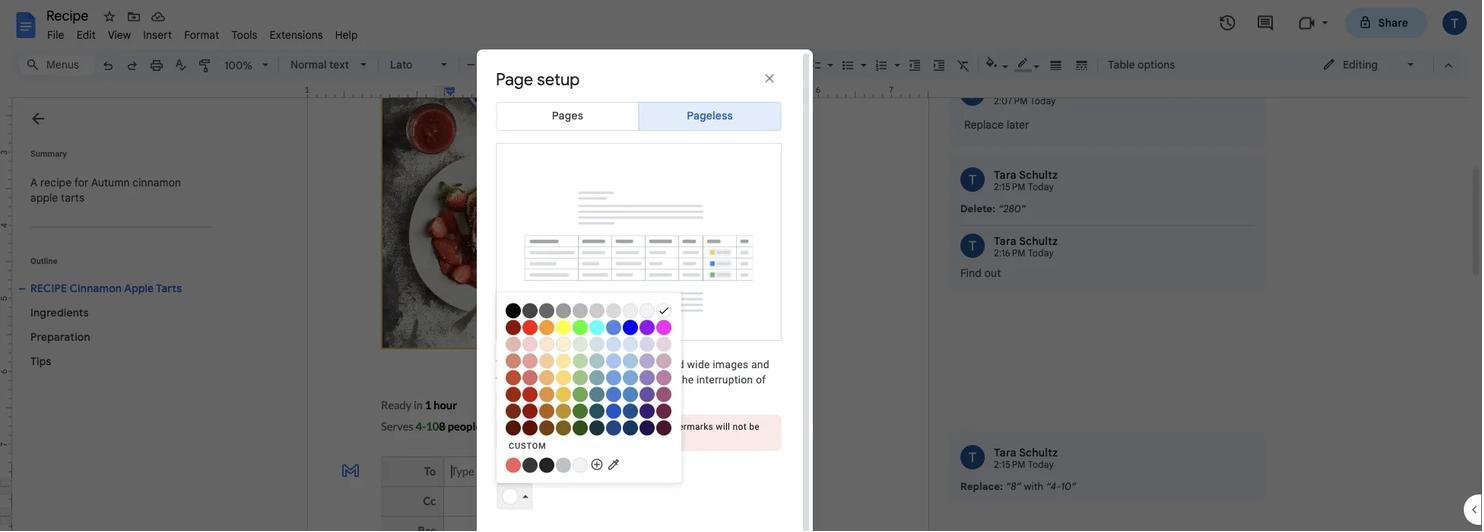 Task type: locate. For each thing, give the bounding box(es) containing it.
yellow image
[[556, 320, 571, 335]]

menu bar
[[41, 20, 364, 45]]

dark purple 3 cell
[[640, 420, 656, 436]]

tara schultz 2:15 pm today up replace: "8" with "4-10"
[[994, 446, 1059, 471]]

tara schultz image up delete:
[[961, 168, 985, 192]]

light red 3 image
[[523, 337, 538, 352]]

1 vertical spatial schultz
[[1020, 235, 1059, 248]]

light green 2 cell
[[573, 353, 589, 369]]

light gray 2 cell
[[623, 303, 639, 319]]

4 row from the top
[[506, 336, 673, 352]]

black cell
[[506, 303, 522, 319]]

tara schultz 2:15 pm today for with
[[994, 446, 1059, 471]]

light red berry 2 cell
[[506, 353, 522, 369]]

light orange 3 image
[[539, 337, 555, 352]]

dark green 1 image
[[573, 387, 588, 402]]

tara up "280"
[[994, 169, 1017, 182]]

light yellow 2 cell
[[556, 353, 572, 369]]

1 vertical spatial 2:15 pm
[[994, 460, 1026, 471]]

dark blue 2 image
[[623, 404, 638, 419]]

2 schultz from the top
[[1020, 235, 1059, 248]]

dark cornflower blue 1 cell
[[606, 386, 622, 402]]

dark yellow 3 cell
[[556, 420, 572, 436]]

red cell
[[523, 319, 539, 335]]

dark yellow 3 image
[[556, 420, 571, 436]]

add
[[666, 358, 685, 371]]

light purple 1 cell
[[640, 370, 656, 385]]

1 horizontal spatial pageless
[[568, 434, 607, 444]]

today up tara schultz 2:16 pm today
[[1028, 182, 1054, 193]]

images
[[713, 358, 749, 371]]

light green 3 image
[[573, 337, 588, 352]]

gray cell
[[590, 303, 606, 319]]

pageless inside "the pageless format allows you to add wide images and tables, and consume content without the interruption of page breaks."
[[517, 358, 561, 371]]

background
[[496, 465, 553, 477]]

dark yellow 1 cell
[[556, 386, 572, 402]]

custom color #f75d5d, close to light red 1 cell
[[506, 457, 522, 473]]

blue image
[[623, 320, 638, 335]]

table
[[1109, 58, 1136, 71]]

light magenta 3 image
[[657, 337, 672, 352]]

blue cell
[[623, 319, 639, 335]]

Rename text field
[[41, 6, 97, 24]]

dark orange 2 cell
[[539, 403, 555, 419]]

the
[[496, 358, 514, 371]]

light cyan 1 cell
[[590, 370, 606, 385]]

light gray 1 cell
[[606, 303, 622, 319]]

schultz
[[1020, 169, 1059, 182], [1020, 235, 1059, 248], [1020, 446, 1059, 460]]

without
[[639, 373, 676, 386]]

3 tara from the top
[[994, 446, 1017, 460]]

light red berry 1 cell
[[506, 370, 522, 385]]

dark gray 2 cell
[[556, 303, 572, 319]]

dark green 2 image
[[573, 404, 588, 419]]

3 schultz from the top
[[1020, 446, 1059, 460]]

schultz up "280"
[[1020, 169, 1059, 182]]

dark green 1 cell
[[573, 386, 589, 402]]

pageless
[[687, 109, 733, 122]]

dark cornflower blue 2 cell
[[606, 403, 622, 419]]

Menus field
[[19, 54, 95, 75]]

1 vertical spatial tara schultz image
[[961, 445, 985, 470]]

and inside headers, footers, columns, and watermarks will not be visible in pageless format.
[[645, 422, 661, 432]]

0 vertical spatial tara schultz image
[[961, 168, 985, 192]]

tara right tara schultz image
[[994, 235, 1017, 248]]

not
[[733, 422, 747, 432]]

dark magenta 1 image
[[657, 387, 672, 402]]

2:15 pm up "280"
[[994, 182, 1026, 193]]

tara schultz 2:16 pm today
[[994, 235, 1059, 259]]

2:15 pm for "8"
[[994, 460, 1026, 471]]

2:15 pm for "280"
[[994, 182, 1026, 193]]

0 vertical spatial 2:15 pm
[[994, 182, 1026, 193]]

light magenta 1 image
[[657, 370, 672, 385]]

page setup heading
[[496, 68, 648, 90]]

dark orange 1 image
[[539, 387, 555, 402]]

1 horizontal spatial and
[[645, 422, 661, 432]]

light orange 1 cell
[[539, 370, 555, 385]]

tara
[[994, 169, 1017, 182], [994, 235, 1017, 248], [994, 446, 1017, 460]]

2:07 pm today
[[994, 96, 1057, 107]]

light cyan 3 cell
[[590, 336, 606, 352]]

background color
[[496, 465, 580, 477]]

cyan image
[[590, 320, 605, 335]]

1 schultz from the top
[[1020, 169, 1059, 182]]

dark cyan 3 cell
[[590, 420, 606, 436]]

options
[[1138, 58, 1176, 71]]

1 vertical spatial pageless
[[568, 434, 607, 444]]

tara schultz image up replace:
[[961, 445, 985, 470]]

light green 2 image
[[573, 354, 588, 369]]

light green 1 cell
[[573, 370, 589, 385]]

pageless
[[517, 358, 561, 371], [568, 434, 607, 444]]

learn more link
[[561, 388, 617, 401]]

tab list containing pages
[[496, 102, 782, 143]]

and
[[752, 358, 770, 371], [531, 373, 549, 386], [645, 422, 661, 432]]

the
[[679, 373, 694, 386]]

dark red berry 3 cell
[[506, 420, 522, 436]]

1 tara schultz 2:15 pm today from the top
[[994, 169, 1059, 193]]

1 vertical spatial tara
[[994, 235, 1017, 248]]

dark red 2 image
[[523, 404, 538, 419]]

dark orange 3 image
[[539, 420, 555, 436]]

2 tara schultz image from the top
[[961, 445, 985, 470]]

gray image
[[590, 303, 605, 319]]

visible
[[528, 434, 556, 444]]

2 vertical spatial schultz
[[1020, 446, 1059, 460]]

dark purple 1 cell
[[640, 386, 656, 402]]

in
[[558, 434, 566, 444]]

1 tara from the top
[[994, 169, 1017, 182]]

menu bar inside menu bar banner
[[41, 20, 364, 45]]

light yellow 3 image
[[556, 337, 571, 352]]

footers,
[[569, 422, 601, 432]]

2:15 pm
[[994, 182, 1026, 193], [994, 460, 1026, 471]]

dark purple 3 image
[[640, 420, 655, 436]]

to
[[654, 358, 664, 371]]

row
[[506, 195, 654, 531], [506, 303, 673, 319], [506, 319, 673, 335], [506, 336, 673, 352], [506, 353, 673, 369], [506, 370, 673, 385], [506, 386, 673, 402], [506, 403, 673, 419], [506, 420, 673, 436]]

light orange 2 image
[[539, 354, 555, 369]]

cornflower blue cell
[[606, 319, 622, 335]]

light magenta 2 cell
[[657, 353, 673, 369]]

light orange 2 cell
[[539, 353, 555, 369]]

light cyan 1 image
[[590, 370, 605, 385]]

0 vertical spatial schultz
[[1020, 169, 1059, 182]]

schultz inside tara schultz 2:16 pm today
[[1020, 235, 1059, 248]]

light magenta 1 cell
[[657, 370, 673, 385]]

dark cyan 1 cell
[[590, 386, 606, 402]]

light gray 3 image
[[640, 303, 655, 319]]

light orange 1 image
[[539, 370, 555, 385]]

0 horizontal spatial pageless
[[517, 358, 561, 371]]

2 vertical spatial and
[[645, 422, 661, 432]]

2:15 pm up "8"
[[994, 460, 1026, 471]]

tara schultz 2:15 pm today
[[994, 169, 1059, 193], [994, 446, 1059, 471]]

0 vertical spatial tara
[[994, 169, 1017, 182]]

schultz up with
[[1020, 446, 1059, 460]]

page
[[496, 388, 520, 401]]

dark green 3 image
[[573, 420, 588, 436]]

custom color #3b3737, close to dark gray 30 image
[[523, 458, 538, 473]]

schultz down "280"
[[1020, 235, 1059, 248]]

main toolbar
[[94, 0, 1183, 315]]

tara schultz image for replace:
[[961, 445, 985, 470]]

"280"
[[999, 203, 1027, 215]]

orange cell
[[539, 319, 555, 335]]

"8"
[[1006, 480, 1022, 493]]

learn
[[561, 388, 589, 401]]

of
[[756, 373, 766, 386]]

orange image
[[539, 320, 555, 335]]

1 row from the top
[[506, 195, 654, 531]]

2 tara from the top
[[994, 235, 1017, 248]]

light red 1 cell
[[523, 370, 539, 385]]

0 vertical spatial pageless
[[517, 358, 561, 371]]

light red berry 1 image
[[506, 370, 521, 385]]

2:16 pm
[[994, 248, 1026, 259]]

setup
[[537, 68, 580, 90]]

the pageless format allows you to add wide images and tables, and consume content without the interruption of page breaks.
[[496, 358, 770, 401]]

light cornflower blue 2 image
[[606, 354, 622, 369]]

dark gray 4 image
[[523, 303, 538, 319]]

dark purple 1 image
[[640, 387, 655, 402]]

custom menu
[[497, 195, 682, 531]]

magenta cell
[[657, 319, 673, 335]]

light yellow 2 image
[[556, 354, 571, 369]]

dark cyan 3 image
[[590, 420, 605, 436]]

light purple 2 cell
[[640, 353, 656, 369]]

document with wide table extending beyond text width image
[[496, 143, 782, 341]]

tara schultz image
[[961, 234, 985, 258]]

light purple 1 image
[[640, 370, 655, 385]]

1 tara schultz image from the top
[[961, 168, 985, 192]]

1 2:15 pm from the top
[[994, 182, 1026, 193]]

light magenta 3 cell
[[657, 336, 673, 352]]

0 vertical spatial tara schultz 2:15 pm today
[[994, 169, 1059, 193]]

light cyan 2 image
[[590, 354, 605, 369]]

light yellow 3 cell
[[556, 336, 572, 352]]

be
[[750, 422, 760, 432]]

today right 2:16 pm
[[1028, 248, 1054, 259]]

tara for "280"
[[994, 169, 1017, 182]]

tara schultz 2:15 pm today up "280"
[[994, 169, 1059, 193]]

today
[[1031, 96, 1057, 107], [1028, 182, 1054, 193], [1028, 248, 1054, 259], [1028, 460, 1054, 471]]

cornflower blue image
[[606, 320, 622, 335]]

dark red 2 cell
[[523, 403, 539, 419]]

tara schultz 2:15 pm today for delete: "280"
[[994, 169, 1059, 193]]

wide
[[687, 358, 710, 371]]

dark cornflower blue 3 image
[[606, 420, 622, 436]]

dark yellow 2 cell
[[556, 403, 572, 419]]

light blue 3 image
[[623, 337, 638, 352]]

custom button
[[505, 437, 673, 455]]

dark gray 4 cell
[[523, 303, 539, 319]]

light orange 3 cell
[[539, 336, 555, 352]]

dark red berry 2 cell
[[506, 403, 522, 419]]

2 tara schultz 2:15 pm today from the top
[[994, 446, 1059, 471]]

2 vertical spatial tara
[[994, 446, 1017, 460]]

dark blue 3 cell
[[623, 420, 639, 436]]

light blue 3 cell
[[623, 336, 639, 352]]

light gray 1 image
[[606, 303, 622, 319]]

light purple 2 image
[[640, 354, 655, 369]]

light red 2 image
[[523, 354, 538, 369]]

0 vertical spatial and
[[752, 358, 770, 371]]

custom color #f1f3f4, close to light gray 3 image
[[573, 458, 588, 473]]

tab list
[[496, 102, 782, 143]]

tara up "8"
[[994, 446, 1017, 460]]

cyan cell
[[590, 319, 606, 335]]

dark red 1 cell
[[523, 386, 539, 402]]

0 horizontal spatial and
[[531, 373, 549, 386]]

dark magenta 2 cell
[[657, 403, 673, 419]]

tara schultz image
[[961, 168, 985, 192], [961, 445, 985, 470]]

1 vertical spatial tara schultz 2:15 pm today
[[994, 446, 1059, 471]]

2 2:15 pm from the top
[[994, 460, 1026, 471]]

tara inside tara schultz 2:16 pm today
[[994, 235, 1017, 248]]

dark red berry 3 image
[[506, 420, 521, 436]]

dark green 2 cell
[[573, 403, 589, 419]]

today inside tara schultz 2:16 pm today
[[1028, 248, 1054, 259]]

schultz for delete: "280"
[[1020, 169, 1059, 182]]

light red 1 image
[[523, 370, 538, 385]]

dark gray 3 cell
[[539, 303, 555, 319]]



Task type: vqa. For each thing, say whether or not it's contained in the screenshot.
the light gray 2 cell
yes



Task type: describe. For each thing, give the bounding box(es) containing it.
light blue 2 cell
[[623, 353, 639, 369]]

dark cyan 2 image
[[590, 404, 605, 419]]

green image
[[573, 320, 588, 335]]

light magenta 2 image
[[657, 354, 672, 369]]

today up with
[[1028, 460, 1054, 471]]

light red berry 3 image
[[506, 337, 521, 352]]

page color white image
[[502, 488, 519, 505]]

dark orange 1 cell
[[539, 386, 555, 402]]

light cornflower blue 2 cell
[[606, 353, 622, 369]]

5 row from the top
[[506, 353, 673, 369]]

light purple 3 image
[[640, 337, 655, 352]]

content
[[600, 373, 637, 386]]

tables,
[[496, 373, 528, 386]]

light cornflower blue 3 image
[[606, 337, 622, 352]]

6 row from the top
[[506, 370, 673, 385]]

black image
[[506, 303, 521, 319]]

light purple 3 cell
[[640, 336, 656, 352]]

share. private to only me. image
[[1359, 16, 1373, 29]]

dark blue 1 image
[[623, 387, 638, 402]]

delete: "280"
[[961, 203, 1027, 215]]

will
[[716, 422, 731, 432]]

replace
[[965, 118, 1004, 132]]

page setup dialog
[[477, 49, 813, 531]]

find
[[961, 267, 982, 280]]

light yellow 1 image
[[556, 370, 571, 385]]

8 row from the top
[[506, 403, 673, 419]]

page setup application
[[0, 0, 1483, 531]]

replace:
[[961, 480, 1004, 493]]

dark red 1 image
[[523, 387, 538, 402]]

watermarks
[[663, 422, 714, 432]]

pageless inside headers, footers, columns, and watermarks will not be visible in pageless format.
[[568, 434, 607, 444]]

light red berry 2 image
[[506, 354, 521, 369]]

headers, footers, columns, and watermarks will not be visible in pageless format.
[[528, 422, 760, 444]]

10"
[[1061, 480, 1077, 493]]

light cornflower blue 1 image
[[606, 370, 622, 385]]

page setup
[[496, 68, 580, 90]]

light green 1 image
[[573, 370, 588, 385]]

pages
[[552, 109, 584, 122]]

light cornflower blue 1 cell
[[606, 370, 622, 385]]

light blue 1 image
[[623, 370, 638, 385]]

custom color #222222, close to dark gray 30 cell
[[539, 457, 555, 473]]

dark gray 2 image
[[556, 303, 571, 319]]

light red 3 cell
[[523, 336, 539, 352]]

dark magenta 2 image
[[657, 404, 672, 419]]

dark blue 2 cell
[[623, 403, 639, 419]]

red berry cell
[[506, 319, 522, 335]]

allows
[[599, 358, 631, 371]]

light gray 3 cell
[[640, 303, 656, 319]]

red image
[[523, 320, 538, 335]]

red berry image
[[506, 320, 521, 335]]

pageless tab panel
[[496, 143, 782, 451]]

color
[[556, 465, 580, 477]]

table options
[[1109, 58, 1176, 71]]

columns,
[[604, 422, 642, 432]]

dark magenta 1 cell
[[657, 386, 673, 402]]

dark magenta 3 image
[[657, 420, 672, 436]]

dark cyan 2 cell
[[590, 403, 606, 419]]

dark blue 3 image
[[623, 420, 638, 436]]

2 row from the top
[[506, 303, 673, 319]]

dark orange 3 cell
[[539, 420, 555, 436]]

light red berry 3 cell
[[506, 336, 522, 352]]

schultz for with
[[1020, 446, 1059, 460]]

dark red berry 1 cell
[[506, 386, 522, 402]]

dark purple 2 cell
[[640, 403, 656, 419]]

interruption
[[697, 373, 753, 386]]

yellow cell
[[556, 319, 572, 335]]

1 vertical spatial and
[[531, 373, 549, 386]]

dark blue 1 cell
[[623, 386, 639, 402]]

later
[[1007, 118, 1030, 132]]

custom color #bdc1c6, close to light gray 10 image
[[556, 458, 571, 473]]

menu bar banner
[[0, 0, 1483, 531]]

9 row from the top
[[506, 420, 673, 436]]

dark red 3 image
[[523, 420, 538, 436]]

custom color #222222, close to dark gray 30 image
[[539, 458, 555, 473]]

light cornflower blue 3 cell
[[606, 336, 622, 352]]

format
[[564, 358, 597, 371]]

consume
[[552, 373, 597, 386]]

dark magenta 3 cell
[[657, 420, 673, 436]]

light cyan 3 image
[[590, 337, 605, 352]]

dark green 3 cell
[[573, 420, 589, 436]]

light blue 2 image
[[623, 354, 638, 369]]

3 row from the top
[[506, 319, 673, 335]]

replace: "8" with "4-10"
[[961, 480, 1077, 493]]

tab list inside page setup dialog
[[496, 102, 782, 143]]

find out
[[961, 267, 1002, 280]]

custom color #3b3737, close to dark gray 30 cell
[[523, 457, 539, 473]]

light gray 2 image
[[623, 303, 638, 319]]

more
[[592, 388, 617, 401]]

dark yellow 2 image
[[556, 404, 571, 419]]

learn more
[[561, 388, 617, 401]]

dark yellow 1 image
[[556, 387, 571, 402]]

"4-
[[1047, 480, 1061, 493]]

dark purple 2 image
[[640, 404, 655, 419]]

dark gray 1 cell
[[573, 303, 589, 319]]

light yellow 1 cell
[[556, 370, 572, 385]]

dark cornflower blue 1 image
[[606, 387, 622, 402]]

dark orange 2 image
[[539, 404, 555, 419]]

dark cornflower blue 3 cell
[[606, 420, 622, 436]]

out
[[985, 267, 1002, 280]]

light cyan 2 cell
[[590, 353, 606, 369]]

headers,
[[528, 422, 566, 432]]

today right 2:07 pm
[[1031, 96, 1057, 107]]

dark gray 1 image
[[573, 303, 588, 319]]

with
[[1025, 480, 1044, 493]]

white image
[[657, 303, 672, 319]]

dark gray 3 image
[[539, 303, 555, 319]]

purple image
[[640, 320, 655, 335]]

dark red berry 1 image
[[506, 387, 521, 402]]

green cell
[[573, 319, 589, 335]]

dark red 3 cell
[[523, 420, 539, 436]]

tara schultz image for delete:
[[961, 168, 985, 192]]

custom color #f1f3f4, close to light gray 3 cell
[[573, 457, 589, 473]]

dark cyan 1 image
[[590, 387, 605, 402]]

replace later
[[965, 118, 1030, 132]]

Star checkbox
[[99, 6, 120, 27]]

delete:
[[961, 203, 996, 215]]

you
[[634, 358, 651, 371]]

table options button
[[1102, 53, 1183, 76]]

custom color #f75d5d, close to light red 1 image
[[506, 458, 521, 473]]

magenta image
[[657, 320, 672, 335]]

light green 3 cell
[[573, 336, 589, 352]]

light red 2 cell
[[523, 353, 539, 369]]

7 row from the top
[[506, 386, 673, 402]]

light blue 1 cell
[[623, 370, 639, 385]]

page
[[496, 68, 533, 90]]

custom
[[509, 441, 547, 451]]

2 horizontal spatial and
[[752, 358, 770, 371]]

breaks.
[[523, 388, 559, 401]]

dark cornflower blue 2 image
[[606, 404, 622, 419]]

purple cell
[[640, 319, 656, 335]]

format.
[[609, 434, 641, 444]]

dark red berry 2 image
[[506, 404, 521, 419]]

2:07 pm
[[994, 96, 1028, 107]]

tara for "8"
[[994, 446, 1017, 460]]

custom color #bdc1c6, close to light gray 10 cell
[[556, 457, 572, 473]]



